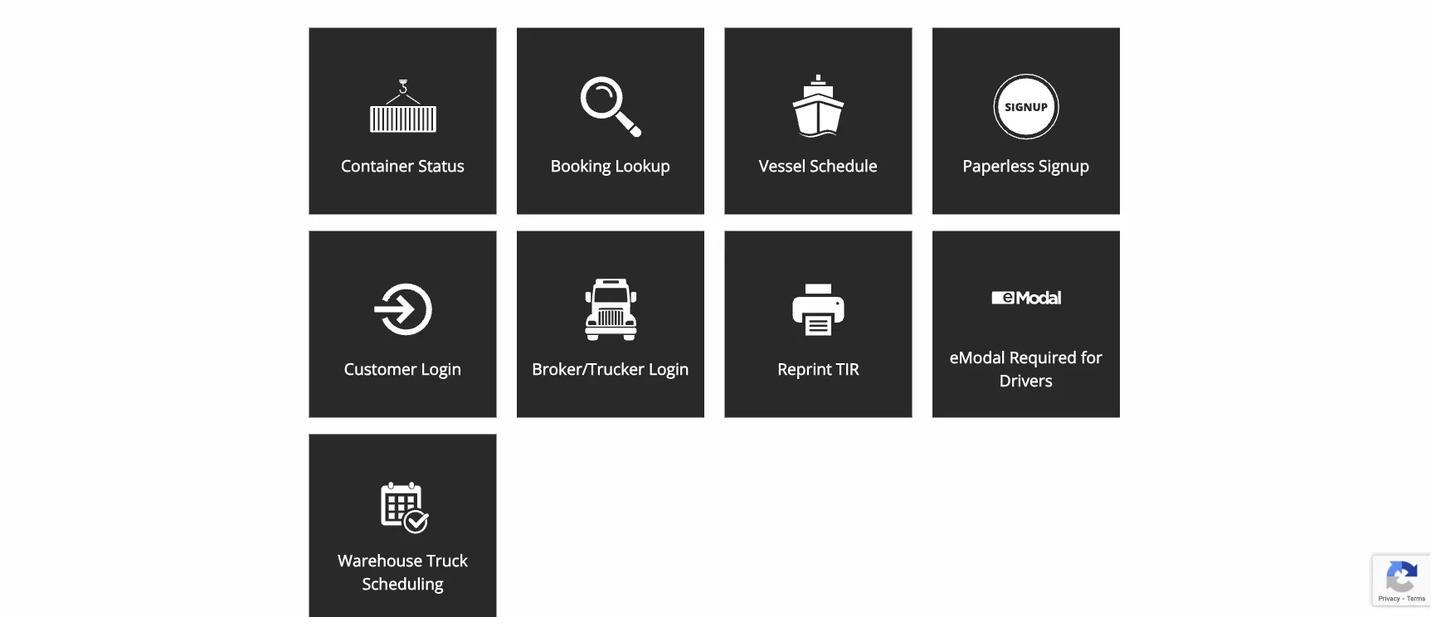 Task type: vqa. For each thing, say whether or not it's contained in the screenshot.
the right Terminal
no



Task type: describe. For each thing, give the bounding box(es) containing it.
vessel
[[760, 155, 806, 177]]

booking lookup
[[551, 155, 671, 177]]

warehouse truck scheduling link
[[301, 435, 505, 618]]

drivers
[[1000, 370, 1053, 392]]

emodal
[[950, 347, 1006, 368]]

container
[[341, 155, 414, 177]]

broker/trucker login link
[[509, 232, 717, 424]]

customer login
[[344, 358, 462, 380]]

status
[[419, 155, 465, 177]]

booking
[[551, 155, 611, 177]]

login for broker/trucker login
[[649, 358, 689, 380]]

scheduling
[[362, 574, 444, 595]]

booking lookup link
[[509, 28, 717, 221]]

login for customer login
[[421, 358, 462, 380]]

container status link
[[301, 28, 509, 221]]

paperless signup
[[963, 155, 1090, 177]]

vessel schedule
[[760, 155, 878, 177]]

broker/trucker
[[532, 358, 645, 380]]

schedule
[[810, 155, 878, 177]]

warehouse
[[338, 550, 423, 571]]

reprint tir
[[778, 358, 860, 380]]

vessel schedule link
[[717, 28, 925, 221]]

paperless
[[963, 155, 1035, 177]]

signup
[[1039, 155, 1090, 177]]



Task type: locate. For each thing, give the bounding box(es) containing it.
for
[[1082, 347, 1103, 368]]

1 horizontal spatial login
[[649, 358, 689, 380]]

truck
[[427, 550, 468, 571]]

broker/trucker login
[[532, 358, 689, 380]]

login right broker/trucker
[[649, 358, 689, 380]]

customer login link
[[301, 232, 509, 424]]

emodal required for drivers link
[[925, 232, 1129, 424]]

login
[[421, 358, 462, 380], [649, 358, 689, 380]]

1 login from the left
[[421, 358, 462, 380]]

required
[[1010, 347, 1078, 368]]

0 horizontal spatial login
[[421, 358, 462, 380]]

emodal required for drivers
[[950, 347, 1103, 392]]

tir
[[837, 358, 860, 380]]

lookup
[[615, 155, 671, 177]]

reprint
[[778, 358, 832, 380]]

warehouse truck scheduling
[[338, 550, 468, 595]]

login right customer
[[421, 358, 462, 380]]

2 login from the left
[[649, 358, 689, 380]]

container status
[[341, 155, 465, 177]]

reprint tir link
[[717, 232, 925, 424]]

paperless signup link
[[925, 28, 1129, 221]]

customer
[[344, 358, 417, 380]]



